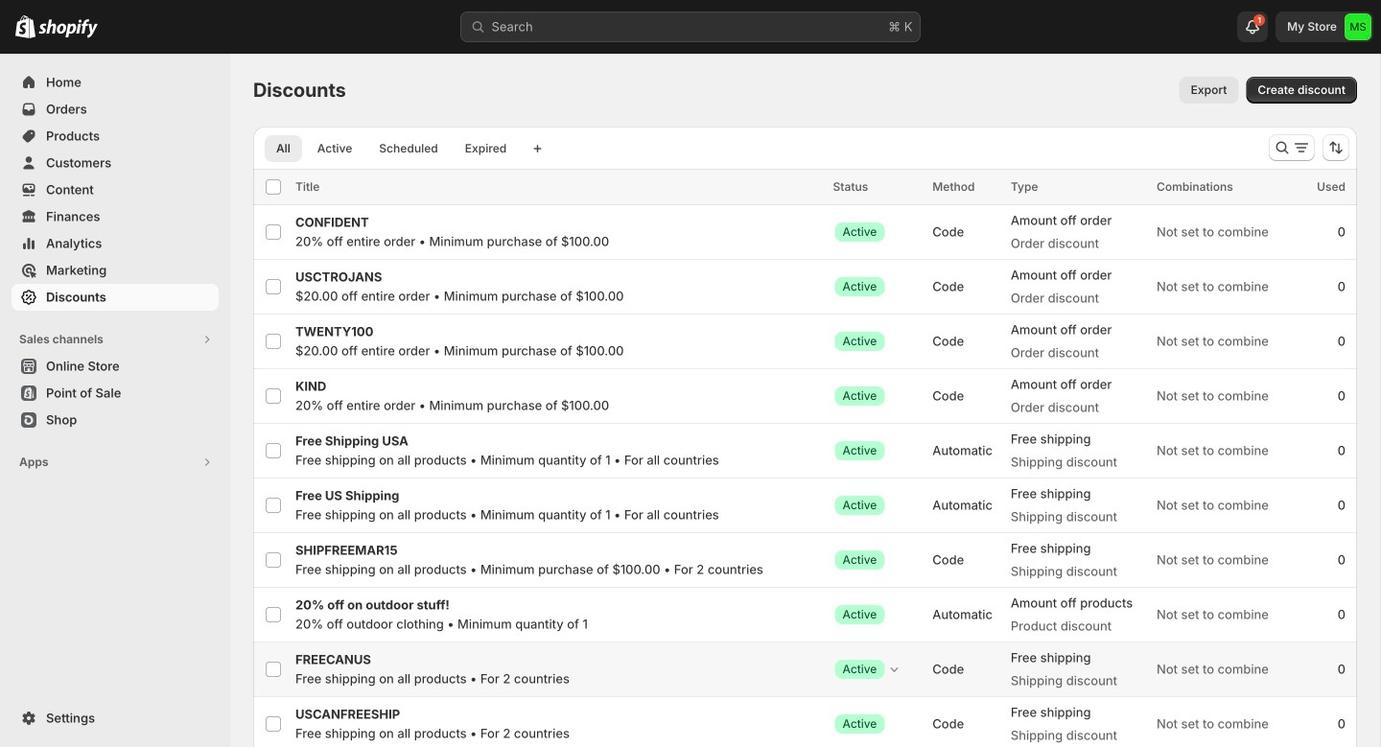 Task type: vqa. For each thing, say whether or not it's contained in the screenshot.
tab list
yes



Task type: describe. For each thing, give the bounding box(es) containing it.
shopify image
[[15, 15, 35, 38]]

my store image
[[1345, 13, 1372, 40]]



Task type: locate. For each thing, give the bounding box(es) containing it.
tab list
[[261, 134, 522, 162]]

shopify image
[[38, 19, 98, 38]]



